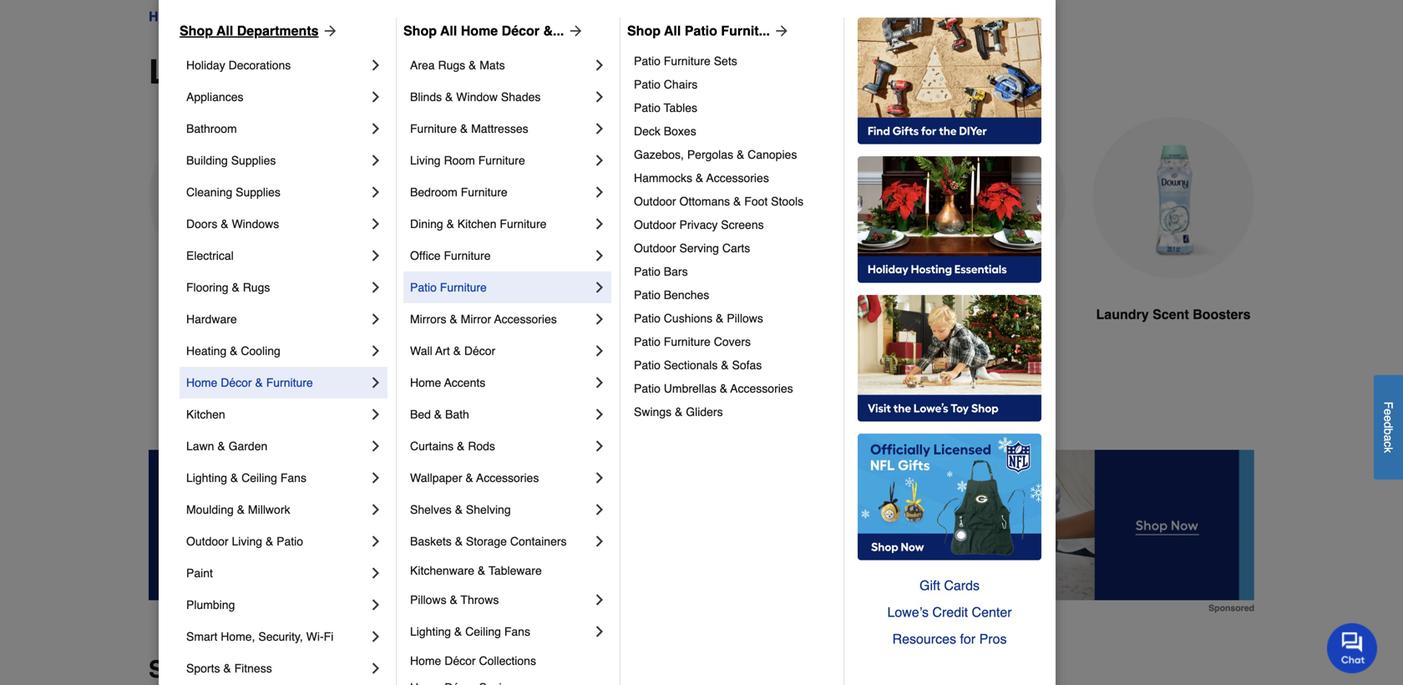 Task type: vqa. For each thing, say whether or not it's contained in the screenshot.
the shims
no



Task type: describe. For each thing, give the bounding box(es) containing it.
chevron right image for curtains & rods
[[591, 438, 608, 454]]

& left gliders
[[675, 405, 683, 419]]

laundry scent boosters
[[1096, 307, 1251, 322]]

furnit...
[[721, 23, 770, 38]]

chevron right image for wall art & décor
[[591, 343, 608, 359]]

containers
[[510, 535, 567, 548]]

dining & kitchen furniture
[[410, 217, 547, 231]]

wallpaper & accessories
[[410, 471, 539, 485]]

lowe's credit center
[[888, 604, 1012, 620]]

& left foot
[[734, 195, 741, 208]]

1 vertical spatial cleaning supplies
[[186, 185, 281, 199]]

office furniture
[[410, 249, 491, 262]]

doors & windows link
[[186, 208, 368, 240]]

chevron right image for plumbing
[[368, 596, 384, 613]]

home for home décor collections
[[410, 654, 441, 667]]

all for departments
[[216, 23, 233, 38]]

green container of gain laundry detergent. image
[[149, 117, 311, 278]]

chevron right image for home décor & furniture
[[368, 374, 384, 391]]

f e e d b a c k button
[[1374, 375, 1403, 480]]

laundry detergent
[[170, 307, 289, 322]]

chevron right image for heating & cooling
[[368, 343, 384, 359]]

patio inside 'link'
[[277, 535, 303, 548]]

& left "mats"
[[469, 58, 476, 72]]

chevron right image for doors & windows
[[368, 216, 384, 232]]

baskets & storage containers link
[[410, 525, 591, 557]]

deck boxes
[[634, 124, 696, 138]]

& right art
[[453, 344, 461, 358]]

blue bottle of downy fabric softener. image
[[337, 117, 500, 278]]

room
[[444, 154, 475, 167]]

& right dining
[[447, 217, 454, 231]]

kitchenware & tableware link
[[410, 557, 608, 584]]

laundry supplies link
[[331, 7, 434, 27]]

laundry detergent link
[[149, 117, 311, 365]]

patio sectionals & sofas link
[[634, 353, 832, 377]]

home for home
[[149, 9, 186, 24]]

outdoor for outdoor living & patio
[[186, 535, 229, 548]]

patio for patio furniture
[[410, 281, 437, 294]]

& up 'throws'
[[478, 564, 486, 577]]

chevron right image for area rugs & mats
[[591, 57, 608, 74]]

chevron right image for office furniture
[[591, 247, 608, 264]]

hammocks & accessories
[[634, 171, 769, 185]]

holiday
[[186, 58, 225, 72]]

chevron right image for living room furniture
[[591, 152, 608, 169]]

chevron right image for pillows & throws
[[591, 591, 608, 608]]

0 vertical spatial pillows
[[727, 312, 763, 325]]

laundry for white bottle of shout stain remover. image
[[529, 307, 581, 322]]

rugs inside area rugs & mats link
[[438, 58, 465, 72]]

electrical
[[186, 249, 234, 262]]

blinds & window shades
[[410, 90, 541, 104]]

patio chairs
[[634, 78, 698, 91]]

supplies for the cleaning supplies link to the bottom
[[236, 185, 281, 199]]

a
[[1382, 435, 1396, 441]]

windows
[[232, 217, 279, 231]]

millwork
[[248, 503, 290, 516]]

fabric for fabric softeners
[[366, 307, 406, 322]]

holiday decorations
[[186, 58, 291, 72]]

by
[[214, 656, 241, 683]]

white bottle of shout stain remover. image
[[526, 117, 688, 279]]

shop all departments link
[[180, 21, 339, 41]]

outdoor for outdoor ottomans & foot stools
[[634, 195, 676, 208]]

covers
[[714, 335, 751, 348]]

living room furniture
[[410, 154, 525, 167]]

fresheners
[[971, 307, 1043, 322]]

chevron right image for lawn & garden
[[368, 438, 384, 454]]

accessories down sofas at the right bottom of the page
[[731, 382, 793, 395]]

furniture down furniture & mattresses link on the left of page
[[478, 154, 525, 167]]

0 horizontal spatial pillows
[[410, 593, 447, 606]]

& up shelves & shelving on the bottom of the page
[[466, 471, 473, 485]]

furniture down dining & kitchen furniture
[[444, 249, 491, 262]]

0 vertical spatial lighting & ceiling fans
[[186, 471, 307, 485]]

supplies for top the cleaning supplies link
[[261, 9, 316, 24]]

blinds & window shades link
[[410, 81, 591, 113]]

furniture up chairs
[[664, 54, 711, 68]]

& up living room furniture
[[460, 122, 468, 135]]

chevron right image for mirrors & mirror accessories
[[591, 311, 608, 327]]

kitchenware
[[410, 564, 475, 577]]

laundry stain removers link
[[526, 117, 688, 365]]

chevron right image for bathroom
[[368, 120, 384, 137]]

outdoor living & patio
[[186, 535, 303, 548]]

patio for patio cushions & pillows
[[634, 312, 661, 325]]

outdoor serving carts
[[634, 241, 750, 255]]

chevron right image for patio furniture
[[591, 279, 608, 296]]

bathroom link
[[186, 113, 368, 145]]

sports & fitness link
[[186, 652, 368, 684]]

laundry stain removers
[[529, 307, 686, 322]]

1 vertical spatial cleaning supplies link
[[186, 176, 368, 208]]

accessories down curtains & rods link
[[476, 471, 539, 485]]

for
[[960, 631, 976, 647]]

chevron right image for paint
[[368, 565, 384, 581]]

building supplies link
[[186, 145, 368, 176]]

shop for shop all departments
[[180, 23, 213, 38]]

& left 'rods'
[[457, 439, 465, 453]]

washing
[[740, 307, 795, 322]]

0 vertical spatial fans
[[281, 471, 307, 485]]

lawn & garden link
[[186, 430, 368, 462]]

furniture up dining & kitchen furniture
[[461, 185, 508, 199]]

f e e d b a c k
[[1382, 402, 1396, 453]]

mattresses
[[471, 122, 528, 135]]

boosters
[[1193, 307, 1251, 322]]

chevron right image for hardware
[[368, 311, 384, 327]]

& down pillows & throws on the left bottom of the page
[[454, 625, 462, 638]]

outdoor ottomans & foot stools link
[[634, 190, 832, 213]]

chevron right image for appliances
[[368, 89, 384, 105]]

lowe's
[[888, 604, 929, 620]]

area rugs & mats link
[[410, 49, 591, 81]]

home décor & furniture link
[[186, 367, 368, 398]]

1 vertical spatial kitchen
[[186, 408, 225, 421]]

& right sports
[[223, 662, 231, 675]]

pros
[[980, 631, 1007, 647]]

garden
[[229, 439, 268, 453]]

& up moulding & millwork
[[231, 471, 238, 485]]

& up more
[[720, 382, 728, 395]]

bath
[[445, 408, 469, 421]]

cards
[[944, 578, 980, 593]]

chevron right image for home accents
[[591, 374, 608, 391]]

hardware
[[186, 312, 237, 326]]

furniture up kitchen link
[[266, 376, 313, 389]]

furniture up mirror on the top of the page
[[440, 281, 487, 294]]

rugs inside flooring & rugs link
[[243, 281, 270, 294]]

curtains & rods link
[[410, 430, 591, 462]]

& right the doors
[[221, 217, 229, 231]]

1 horizontal spatial fans
[[504, 625, 530, 638]]

shop for shop all patio furnit...
[[627, 23, 661, 38]]

washing machine cleaners
[[740, 307, 852, 342]]

arrow right image for shop all departments
[[319, 23, 339, 39]]

resources
[[893, 631, 957, 647]]

shop all home décor &... link
[[403, 21, 584, 41]]

chevron right image for lighting & ceiling fans
[[368, 469, 384, 486]]

patio furniture sets
[[634, 54, 737, 68]]

swings & gliders link
[[634, 400, 832, 424]]

appliances
[[186, 90, 244, 104]]

patio tables link
[[634, 96, 832, 119]]

shop for shop all home décor &...
[[403, 23, 437, 38]]

patio cushions & pillows
[[634, 312, 763, 325]]

resources for pros
[[893, 631, 1007, 647]]

security,
[[258, 630, 303, 643]]

2 e from the top
[[1382, 415, 1396, 422]]

furniture down cushions
[[664, 335, 711, 348]]

all for home
[[440, 23, 457, 38]]

patio for patio furniture sets
[[634, 54, 661, 68]]

smart home, security, wi-fi link
[[186, 621, 368, 652]]

paint
[[186, 566, 213, 580]]

living room furniture link
[[410, 145, 591, 176]]

chevron right image for bedroom furniture
[[591, 184, 608, 200]]

chevron right image for bed & bath
[[591, 406, 608, 423]]

chevron right image for dining & kitchen furniture
[[591, 216, 608, 232]]

bathroom
[[186, 122, 237, 135]]

patio furniture
[[410, 281, 487, 294]]

sofas
[[732, 358, 762, 372]]

& right blinds
[[445, 90, 453, 104]]

& left mirror on the top of the page
[[450, 312, 458, 326]]

outdoor privacy screens link
[[634, 213, 832, 236]]

shop all patio furnit...
[[627, 23, 770, 38]]

patio for patio furniture covers
[[634, 335, 661, 348]]

patio for patio benches
[[634, 288, 661, 302]]

office
[[410, 249, 441, 262]]

chevron right image for flooring & rugs
[[368, 279, 384, 296]]

holiday hosting essentials. image
[[858, 156, 1042, 283]]

furniture down blinds
[[410, 122, 457, 135]]

lawn & garden
[[186, 439, 268, 453]]

mirrors
[[410, 312, 447, 326]]

0 vertical spatial cleaning supplies
[[200, 9, 316, 24]]

shop all departments
[[180, 23, 319, 38]]

sports
[[186, 662, 220, 675]]

patio for patio sectionals & sofas
[[634, 358, 661, 372]]

1 vertical spatial laundry supplies
[[149, 53, 429, 91]]

chevron right image for lighting & ceiling fans
[[591, 623, 608, 640]]

1 horizontal spatial living
[[410, 154, 441, 167]]

sectionals
[[664, 358, 718, 372]]

bedroom
[[410, 185, 458, 199]]

scent
[[1153, 307, 1189, 322]]

& left sofas at the right bottom of the page
[[721, 358, 729, 372]]

ottomans
[[680, 195, 730, 208]]

curtains & rods
[[410, 439, 495, 453]]

advertisement region
[[149, 450, 1255, 613]]

collections
[[479, 654, 536, 667]]

mirrors & mirror accessories link
[[410, 303, 591, 335]]

1 horizontal spatial lighting & ceiling fans link
[[410, 616, 591, 647]]

resources for pros link
[[858, 626, 1042, 652]]



Task type: locate. For each thing, give the bounding box(es) containing it.
1 vertical spatial fans
[[504, 625, 530, 638]]

baskets & storage containers
[[410, 535, 567, 548]]

furniture & mattresses link
[[410, 113, 591, 145]]

accessories up "wall art & décor" link
[[494, 312, 557, 326]]

e up b
[[1382, 415, 1396, 422]]

chevron right image for outdoor living & patio
[[368, 533, 384, 550]]

home accents
[[410, 376, 486, 389]]

deck
[[634, 124, 661, 138]]

shop up holiday
[[180, 23, 213, 38]]

outdoor privacy screens
[[634, 218, 764, 231]]

supplies for building supplies link
[[231, 154, 276, 167]]

outdoor inside 'link'
[[186, 535, 229, 548]]

2 shop from the left
[[403, 23, 437, 38]]

cleaning supplies up decorations
[[200, 9, 316, 24]]

home décor collections
[[410, 654, 536, 667]]

chevron right image for cleaning supplies
[[368, 184, 384, 200]]

lighting & ceiling fans link
[[186, 462, 368, 494], [410, 616, 591, 647]]

1 all from the left
[[216, 23, 233, 38]]

foot
[[745, 195, 768, 208]]

0 horizontal spatial rugs
[[243, 281, 270, 294]]

chevron right image for baskets & storage containers
[[591, 533, 608, 550]]

chevron right image for sports & fitness
[[368, 660, 384, 677]]

flooring & rugs link
[[186, 272, 368, 303]]

f
[[1382, 402, 1396, 409]]

cleaning down building
[[186, 185, 232, 199]]

outdoor living & patio link
[[186, 525, 368, 557]]

cleaning
[[200, 9, 257, 24], [186, 185, 232, 199]]

arrow right image inside shop all home décor &... link
[[564, 23, 584, 39]]

bottle of downy laundry scent booster. image
[[1093, 117, 1255, 278]]

throws
[[461, 593, 499, 606]]

patio chairs link
[[634, 73, 832, 96]]

3 arrow right image from the left
[[770, 23, 790, 39]]

laundry inside 'link'
[[529, 307, 581, 322]]

cleaning supplies link up windows
[[186, 176, 368, 208]]

1 vertical spatial lighting
[[410, 625, 451, 638]]

d
[[1382, 422, 1396, 428]]

patio for patio umbrellas & accessories
[[634, 382, 661, 395]]

furniture up office furniture link
[[500, 217, 547, 231]]

0 horizontal spatial lighting & ceiling fans
[[186, 471, 307, 485]]

umbrellas
[[664, 382, 717, 395]]

orange box of tide washing machine cleaner. image
[[715, 117, 877, 278]]

kitchen down bedroom furniture on the left top of the page
[[458, 217, 497, 231]]

0 vertical spatial living
[[410, 154, 441, 167]]

all up area rugs & mats
[[440, 23, 457, 38]]

& down "cooling"
[[255, 376, 263, 389]]

gazebos, pergolas & canopies link
[[634, 143, 832, 166]]

rugs right area
[[438, 58, 465, 72]]

1 horizontal spatial lighting
[[410, 625, 451, 638]]

heating & cooling
[[186, 344, 281, 358]]

& up covers
[[716, 312, 724, 325]]

3 all from the left
[[664, 23, 681, 38]]

arrow right image inside shop all patio furnit... "link"
[[770, 23, 790, 39]]

chevron right image
[[368, 57, 384, 74], [591, 57, 608, 74], [368, 120, 384, 137], [591, 120, 608, 137], [591, 152, 608, 169], [591, 184, 608, 200], [368, 216, 384, 232], [591, 216, 608, 232], [591, 247, 608, 264], [368, 279, 384, 296], [591, 311, 608, 327], [368, 343, 384, 359], [591, 343, 608, 359], [591, 374, 608, 391], [368, 438, 384, 454], [368, 501, 384, 518], [591, 501, 608, 518], [591, 533, 608, 550], [368, 565, 384, 581], [591, 623, 608, 640], [368, 660, 384, 677]]

laundry for bottle of downy laundry scent booster. "image"
[[1096, 307, 1149, 322]]

& up laundry detergent
[[232, 281, 240, 294]]

chevron right image for smart home, security, wi-fi
[[368, 628, 384, 645]]

canopies
[[748, 148, 797, 161]]

0 vertical spatial cleaning supplies link
[[200, 7, 316, 27]]

chat invite button image
[[1327, 622, 1378, 673]]

chevron right image for building supplies
[[368, 152, 384, 169]]

patio down removers in the left of the page
[[634, 335, 661, 348]]

chevron right image for holiday decorations
[[368, 57, 384, 74]]

lighting up moulding
[[186, 471, 227, 485]]

& down millwork on the bottom of page
[[266, 535, 273, 548]]

rugs up detergent
[[243, 281, 270, 294]]

patio
[[685, 23, 717, 38], [634, 54, 661, 68], [634, 78, 661, 91], [634, 101, 661, 114], [634, 265, 661, 278], [410, 281, 437, 294], [634, 288, 661, 302], [634, 312, 661, 325], [634, 335, 661, 348], [634, 358, 661, 372], [634, 382, 661, 395], [277, 535, 303, 548]]

washing machine cleaners link
[[715, 117, 877, 385]]

1 horizontal spatial pillows
[[727, 312, 763, 325]]

0 vertical spatial kitchen
[[458, 217, 497, 231]]

chevron right image for furniture & mattresses
[[591, 120, 608, 137]]

patio left "bars"
[[634, 265, 661, 278]]

&
[[469, 58, 476, 72], [445, 90, 453, 104], [460, 122, 468, 135], [737, 148, 745, 161], [696, 171, 704, 185], [734, 195, 741, 208], [221, 217, 229, 231], [447, 217, 454, 231], [232, 281, 240, 294], [716, 312, 724, 325], [450, 312, 458, 326], [230, 344, 238, 358], [453, 344, 461, 358], [721, 358, 729, 372], [255, 376, 263, 389], [720, 382, 728, 395], [675, 405, 683, 419], [434, 408, 442, 421], [217, 439, 225, 453], [457, 439, 465, 453], [231, 471, 238, 485], [466, 471, 473, 485], [237, 503, 245, 516], [455, 503, 463, 516], [266, 535, 273, 548], [455, 535, 463, 548], [478, 564, 486, 577], [450, 593, 458, 606], [454, 625, 462, 638], [223, 662, 231, 675]]

patio for patio chairs
[[634, 78, 661, 91]]

0 vertical spatial ceiling
[[242, 471, 277, 485]]

& right the lawn
[[217, 439, 225, 453]]

bed & bath link
[[410, 398, 591, 430]]

shop by brand
[[149, 656, 315, 683]]

outdoor down hammocks in the top of the page
[[634, 195, 676, 208]]

outdoor for outdoor serving carts
[[634, 241, 676, 255]]

patio left sectionals at the bottom
[[634, 358, 661, 372]]

lighting & ceiling fans link up collections in the left of the page
[[410, 616, 591, 647]]

patio up removers in the left of the page
[[634, 288, 661, 302]]

1 arrow right image from the left
[[319, 23, 339, 39]]

gazebos, pergolas & canopies
[[634, 148, 797, 161]]

laundry left stain
[[529, 307, 581, 322]]

patio bars link
[[634, 260, 832, 283]]

kitchen
[[458, 217, 497, 231], [186, 408, 225, 421]]

chevron right image for kitchen
[[368, 406, 384, 423]]

lighting for the right the lighting & ceiling fans "link"
[[410, 625, 451, 638]]

laundry down flooring
[[170, 307, 223, 322]]

patio furniture link
[[410, 272, 591, 303]]

cleaning supplies link up decorations
[[200, 7, 316, 27]]

0 vertical spatial lighting & ceiling fans link
[[186, 462, 368, 494]]

patio tables
[[634, 101, 698, 114]]

ceiling up millwork on the bottom of page
[[242, 471, 277, 485]]

chevron right image for moulding & millwork
[[368, 501, 384, 518]]

outdoor up the patio bars
[[634, 241, 676, 255]]

laundry for green container of gain laundry detergent. 'image'
[[170, 307, 223, 322]]

shop all patio furnit... link
[[627, 21, 790, 41]]

1 horizontal spatial lighting & ceiling fans
[[410, 625, 530, 638]]

0 vertical spatial lighting
[[186, 471, 227, 485]]

shop inside "link"
[[627, 23, 661, 38]]

lighting & ceiling fans link up millwork on the bottom of page
[[186, 462, 368, 494]]

shop
[[149, 656, 207, 683]]

ceiling up home décor collections
[[465, 625, 501, 638]]

outdoor left privacy
[[634, 218, 676, 231]]

wall art & décor
[[410, 344, 496, 358]]

patio for patio tables
[[634, 101, 661, 114]]

1 horizontal spatial kitchen
[[458, 217, 497, 231]]

supplies up windows
[[236, 185, 281, 199]]

cleaning supplies up "doors & windows"
[[186, 185, 281, 199]]

patio down patio benches
[[634, 312, 661, 325]]

shop
[[180, 23, 213, 38], [403, 23, 437, 38], [627, 23, 661, 38]]

0 horizontal spatial lighting
[[186, 471, 227, 485]]

patio for patio bars
[[634, 265, 661, 278]]

0 horizontal spatial kitchen
[[186, 408, 225, 421]]

0 horizontal spatial ceiling
[[242, 471, 277, 485]]

living down moulding & millwork
[[232, 535, 262, 548]]

outdoor down moulding
[[186, 535, 229, 548]]

chevron right image for shelves & shelving
[[591, 501, 608, 518]]

décor left &...
[[502, 23, 540, 38]]

fans down lawn & garden link
[[281, 471, 307, 485]]

lighting & ceiling fans
[[186, 471, 307, 485], [410, 625, 530, 638]]

1 vertical spatial rugs
[[243, 281, 270, 294]]

0 vertical spatial rugs
[[438, 58, 465, 72]]

softeners
[[410, 307, 471, 322]]

living inside 'link'
[[232, 535, 262, 548]]

supplies up area
[[383, 9, 434, 24]]

b
[[1382, 428, 1396, 435]]

patio bars
[[634, 265, 688, 278]]

laundry right departments
[[331, 9, 379, 24]]

supplies down bathroom 'link'
[[231, 154, 276, 167]]

wall
[[410, 344, 432, 358]]

2 horizontal spatial shop
[[627, 23, 661, 38]]

1 shop from the left
[[180, 23, 213, 38]]

gift cards
[[920, 578, 980, 593]]

1 fabric from the left
[[366, 307, 406, 322]]

patio umbrellas & accessories link
[[634, 377, 832, 400]]

chairs
[[664, 78, 698, 91]]

fans up the home décor collections link
[[504, 625, 530, 638]]

arrow right image up patio furniture sets link at the top
[[770, 23, 790, 39]]

patio umbrellas & accessories
[[634, 382, 793, 395]]

2 arrow right image from the left
[[564, 23, 584, 39]]

accessories
[[707, 171, 769, 185], [494, 312, 557, 326], [731, 382, 793, 395], [476, 471, 539, 485]]

patio benches
[[634, 288, 709, 302]]

1 horizontal spatial fabric
[[927, 307, 967, 322]]

1 vertical spatial cleaning
[[186, 185, 232, 199]]

all for patio
[[664, 23, 681, 38]]

& right bed
[[434, 408, 442, 421]]

officially licensed n f l gifts. shop now. image
[[858, 434, 1042, 561]]

arrow right image inside shop all departments link
[[319, 23, 339, 39]]

all
[[216, 23, 233, 38], [440, 23, 457, 38], [664, 23, 681, 38]]

kitchen up the lawn
[[186, 408, 225, 421]]

2 horizontal spatial arrow right image
[[770, 23, 790, 39]]

1 vertical spatial lighting & ceiling fans link
[[410, 616, 591, 647]]

dining
[[410, 217, 443, 231]]

2 fabric from the left
[[927, 307, 967, 322]]

0 vertical spatial cleaning
[[200, 9, 257, 24]]

decorations
[[229, 58, 291, 72]]

& left millwork on the bottom of page
[[237, 503, 245, 516]]

patio up fabric softeners
[[410, 281, 437, 294]]

patio up swings
[[634, 382, 661, 395]]

mats
[[480, 58, 505, 72]]

shelves & shelving link
[[410, 494, 591, 525]]

1 vertical spatial ceiling
[[465, 625, 501, 638]]

0 horizontal spatial fans
[[281, 471, 307, 485]]

area
[[410, 58, 435, 72]]

patio up the patio chairs
[[634, 54, 661, 68]]

stools
[[771, 195, 804, 208]]

1 horizontal spatial ceiling
[[465, 625, 501, 638]]

& left storage
[[455, 535, 463, 548]]

accents
[[444, 376, 486, 389]]

visit the lowe's toy shop. image
[[858, 295, 1042, 422]]

e up d
[[1382, 409, 1396, 415]]

find gifts for the diyer. image
[[858, 18, 1042, 145]]

chevron right image
[[368, 89, 384, 105], [591, 89, 608, 105], [368, 152, 384, 169], [368, 184, 384, 200], [368, 247, 384, 264], [591, 279, 608, 296], [368, 311, 384, 327], [368, 374, 384, 391], [368, 406, 384, 423], [591, 406, 608, 423], [591, 438, 608, 454], [368, 469, 384, 486], [591, 469, 608, 486], [368, 533, 384, 550], [591, 591, 608, 608], [368, 596, 384, 613], [368, 628, 384, 645]]

all inside "link"
[[664, 23, 681, 38]]

pergolas
[[687, 148, 734, 161]]

chevron right image for blinds & window shades
[[591, 89, 608, 105]]

hardware link
[[186, 303, 368, 335]]

décor down heating & cooling
[[221, 376, 252, 389]]

1 horizontal spatial rugs
[[438, 58, 465, 72]]

lighting down pillows & throws on the left bottom of the page
[[410, 625, 451, 638]]

& left 'throws'
[[450, 593, 458, 606]]

serving
[[680, 241, 719, 255]]

supplies down laundry supplies link
[[290, 53, 429, 91]]

show
[[666, 396, 702, 411]]

0 horizontal spatial shop
[[180, 23, 213, 38]]

fabric for fabric fresheners
[[927, 307, 967, 322]]

1 horizontal spatial shop
[[403, 23, 437, 38]]

arrow right image for shop all patio furnit...
[[770, 23, 790, 39]]

blue spray bottle of febreze fabric freshener. image
[[904, 117, 1066, 279]]

0 horizontal spatial arrow right image
[[319, 23, 339, 39]]

boxes
[[664, 124, 696, 138]]

1 vertical spatial lighting & ceiling fans
[[410, 625, 530, 638]]

2 all from the left
[[440, 23, 457, 38]]

2 horizontal spatial all
[[664, 23, 681, 38]]

0 horizontal spatial living
[[232, 535, 262, 548]]

arrow right image up holiday decorations link
[[319, 23, 339, 39]]

cushions
[[664, 312, 713, 325]]

home for home décor & furniture
[[186, 376, 217, 389]]

décor down mirrors & mirror accessories
[[464, 344, 496, 358]]

show more button
[[639, 385, 765, 423]]

fabric left 'mirrors'
[[366, 307, 406, 322]]

all up holiday decorations
[[216, 23, 233, 38]]

fabric
[[366, 307, 406, 322], [927, 307, 967, 322]]

accessories up outdoor ottomans & foot stools link at the top
[[707, 171, 769, 185]]

patio down moulding & millwork link
[[277, 535, 303, 548]]

1 horizontal spatial arrow right image
[[564, 23, 584, 39]]

living up bedroom
[[410, 154, 441, 167]]

gliders
[[686, 405, 723, 419]]

machine
[[799, 307, 852, 322]]

1 vertical spatial living
[[232, 535, 262, 548]]

sports & fitness
[[186, 662, 272, 675]]

laundry left the scent
[[1096, 307, 1149, 322]]

0 horizontal spatial fabric
[[366, 307, 406, 322]]

& left "cooling"
[[230, 344, 238, 358]]

supplies for laundry supplies link
[[383, 9, 434, 24]]

patio up patio furniture sets
[[685, 23, 717, 38]]

rugs
[[438, 58, 465, 72], [243, 281, 270, 294]]

& down deck boxes link
[[737, 148, 745, 161]]

0 horizontal spatial all
[[216, 23, 233, 38]]

outdoor for outdoor privacy screens
[[634, 218, 676, 231]]

hammocks
[[634, 171, 693, 185]]

0 vertical spatial laundry supplies
[[331, 9, 434, 24]]

blinds
[[410, 90, 442, 104]]

wi-
[[306, 630, 324, 643]]

arrow right image
[[319, 23, 339, 39], [564, 23, 584, 39], [770, 23, 790, 39]]

lighting & ceiling fans down garden
[[186, 471, 307, 485]]

arrow right image up area rugs & mats link on the left of page
[[564, 23, 584, 39]]

patio inside "link"
[[685, 23, 717, 38]]

3 shop from the left
[[627, 23, 661, 38]]

patio up deck
[[634, 101, 661, 114]]

& right shelves
[[455, 503, 463, 516]]

lighting for the lighting & ceiling fans "link" to the top
[[186, 471, 227, 485]]

home for home accents
[[410, 376, 441, 389]]

décor left collections in the left of the page
[[445, 654, 476, 667]]

mirrors & mirror accessories
[[410, 312, 557, 326]]

all up patio furniture sets
[[664, 23, 681, 38]]

electrical link
[[186, 240, 368, 272]]

0 horizontal spatial lighting & ceiling fans link
[[186, 462, 368, 494]]

supplies
[[261, 9, 316, 24], [383, 9, 434, 24], [290, 53, 429, 91], [231, 154, 276, 167], [236, 185, 281, 199]]

1 horizontal spatial all
[[440, 23, 457, 38]]

chevron right image for electrical
[[368, 247, 384, 264]]

center
[[972, 604, 1012, 620]]

c
[[1382, 441, 1396, 447]]

cleaning up holiday decorations
[[200, 9, 257, 24]]

shades
[[501, 90, 541, 104]]

1 e from the top
[[1382, 409, 1396, 415]]

shop up area
[[403, 23, 437, 38]]

swings & gliders
[[634, 405, 723, 419]]

lighting & ceiling fans up home décor collections
[[410, 625, 530, 638]]

arrow right image for shop all home décor &...
[[564, 23, 584, 39]]

laundry supplies down departments
[[149, 53, 429, 91]]

1 vertical spatial pillows
[[410, 593, 447, 606]]

& up the 'ottomans'
[[696, 171, 704, 185]]

laundry down shop all departments
[[149, 53, 281, 91]]

curtains
[[410, 439, 454, 453]]

supplies up holiday decorations link
[[261, 9, 316, 24]]

chevron right image for wallpaper & accessories
[[591, 469, 608, 486]]



